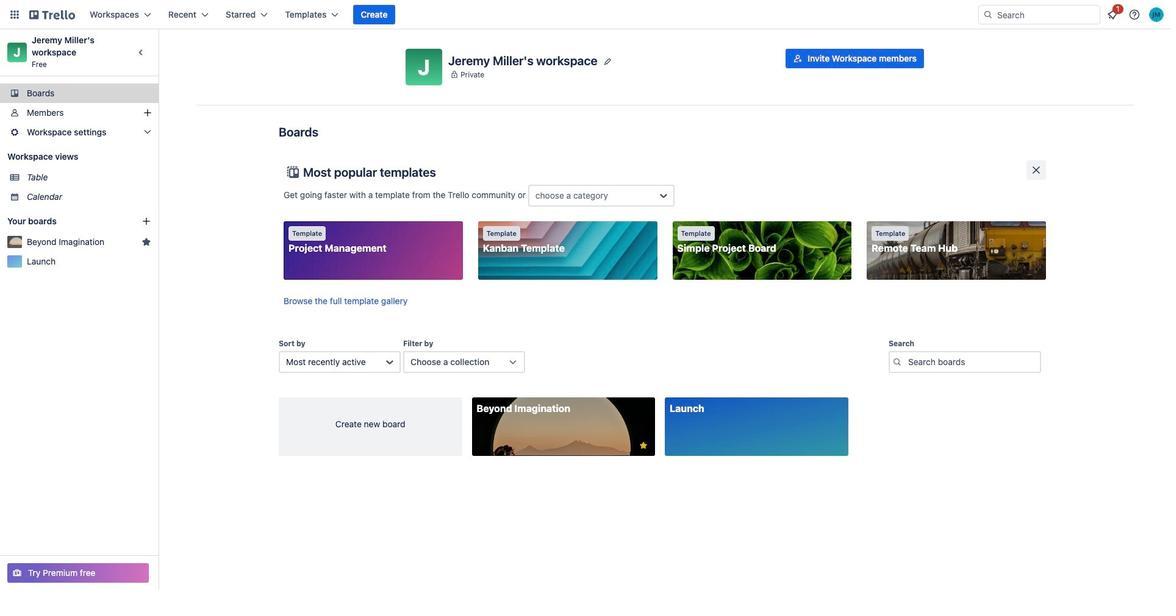 Task type: describe. For each thing, give the bounding box(es) containing it.
jeremy miller (jeremymiller198) image
[[1149, 7, 1164, 22]]

add board image
[[142, 217, 151, 226]]

back to home image
[[29, 5, 75, 24]]

open information menu image
[[1128, 9, 1141, 21]]

Search field
[[993, 6, 1100, 23]]

Search boards text field
[[889, 351, 1041, 373]]

click to unstar this board. it will be removed from your starred list. image
[[638, 440, 649, 451]]



Task type: locate. For each thing, give the bounding box(es) containing it.
search image
[[983, 10, 993, 20]]

1 notification image
[[1105, 7, 1120, 22]]

starred icon image
[[142, 237, 151, 247]]

workspace navigation collapse icon image
[[133, 44, 150, 61]]

your boards with 2 items element
[[7, 214, 123, 229]]

primary element
[[0, 0, 1171, 29]]



Task type: vqa. For each thing, say whether or not it's contained in the screenshot.
"Add Board" icon
yes



